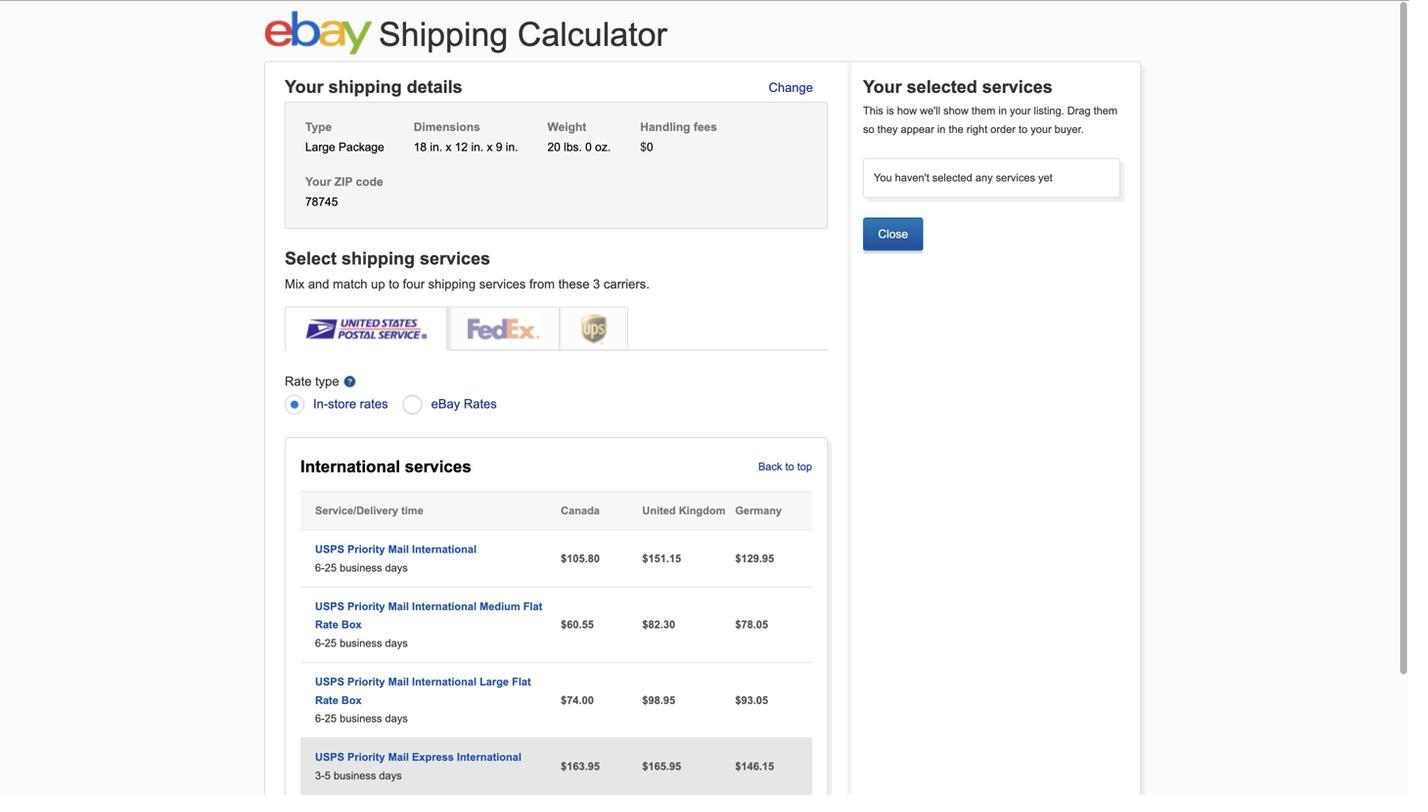 Task type: describe. For each thing, give the bounding box(es) containing it.
flat for usps priority mail international large flat rate box
[[512, 676, 531, 689]]

rate for usps priority mail international large flat rate box 6-25 business days
[[315, 695, 339, 707]]

usps priority mail express international 3-5 business days
[[315, 752, 522, 782]]

days inside usps priority mail international 6-25 business days
[[385, 562, 408, 574]]

1 vertical spatial in
[[938, 123, 946, 135]]

dimensions
[[414, 121, 480, 134]]

business inside usps priority mail express international 3-5 business days
[[334, 770, 376, 782]]

weight
[[548, 121, 587, 134]]

flat for usps priority mail international medium flat rate box
[[523, 601, 542, 613]]

handling fees $ 0
[[640, 121, 717, 154]]

show
[[944, 105, 969, 117]]

mail for 6-
[[388, 544, 409, 556]]

25 inside usps priority mail international 6-25 business days
[[325, 562, 337, 574]]

service/delivery time
[[315, 505, 424, 517]]

$151.15
[[642, 553, 681, 565]]

international for large
[[412, 676, 477, 689]]

they
[[878, 123, 898, 135]]

$82.30
[[642, 619, 675, 632]]

Online rates radio
[[403, 394, 426, 417]]

international services
[[300, 458, 472, 476]]

change link
[[754, 72, 828, 103]]

0 for lbs.
[[585, 141, 592, 154]]

services up time
[[405, 458, 472, 476]]

handling
[[640, 121, 691, 134]]

match
[[333, 277, 368, 292]]

united kingdom germany
[[642, 505, 782, 517]]

store
[[328, 397, 356, 412]]

up
[[371, 277, 385, 292]]

rate type
[[285, 374, 339, 389]]

how
[[897, 105, 917, 117]]

details
[[407, 77, 463, 97]]

3 in. from the left
[[506, 141, 518, 154]]

rates
[[464, 397, 497, 412]]

we'll
[[920, 105, 941, 117]]

type
[[305, 121, 332, 134]]

close button
[[863, 218, 923, 251]]

and
[[308, 277, 329, 292]]

usps for usps priority mail international medium flat rate box 6-25 business days
[[315, 601, 344, 613]]

days inside usps priority mail international medium flat rate box 6-25 business days
[[385, 638, 408, 650]]

your shipping details
[[285, 77, 463, 97]]

2 in. from the left
[[471, 141, 484, 154]]

international services link
[[300, 458, 472, 476]]

ebay rates link
[[431, 394, 497, 415]]

$78.05
[[735, 619, 768, 632]]

this
[[863, 105, 884, 117]]

shipping calculator
[[379, 16, 667, 53]]

type large package
[[305, 121, 384, 154]]

box for usps priority mail international medium flat rate box
[[341, 619, 362, 632]]

top
[[797, 461, 812, 473]]

$163.95
[[561, 761, 600, 773]]

order
[[991, 123, 1016, 135]]

back to top
[[759, 461, 812, 473]]

select shipping services mix and match up to four shipping services from these 3 carriers.
[[285, 248, 650, 292]]

0 vertical spatial in
[[999, 105, 1007, 117]]

weight 20 lbs. 0 oz.
[[548, 121, 611, 154]]

type
[[315, 374, 339, 389]]

any
[[976, 172, 993, 184]]

0 for $
[[647, 141, 653, 154]]

close
[[878, 227, 908, 241]]

haven't
[[895, 172, 930, 184]]

yet
[[1038, 172, 1053, 184]]

these
[[559, 277, 590, 292]]

kingdom
[[679, 505, 726, 517]]

carriers.
[[604, 277, 650, 292]]

international for 6-
[[412, 544, 477, 556]]

press enter to select usps priority mail international large flat rate box list item
[[300, 664, 812, 739]]

international inside usps priority mail express international 3-5 business days
[[457, 752, 522, 764]]

rates
[[360, 397, 388, 412]]

6- for usps priority mail international medium flat rate box
[[315, 638, 325, 650]]

6- for usps priority mail international large flat rate box
[[315, 713, 325, 725]]

international for medium
[[412, 601, 477, 613]]

$60.55
[[561, 619, 594, 632]]

fees
[[694, 121, 717, 134]]

25 for usps priority mail international medium flat rate box
[[325, 638, 337, 650]]

box for usps priority mail international large flat rate box
[[341, 695, 362, 707]]

business inside usps priority mail international medium flat rate box 6-25 business days
[[340, 638, 382, 650]]

rate for usps priority mail international medium flat rate box 6-25 business days
[[315, 619, 339, 632]]

ebay logo image
[[264, 11, 372, 55]]

usps for usps priority mail express international 3-5 business days
[[315, 752, 344, 764]]

you
[[874, 172, 892, 184]]

shipping for select
[[342, 248, 415, 268]]

the
[[949, 123, 964, 135]]

germany
[[735, 505, 782, 517]]

listing.
[[1034, 105, 1065, 117]]

0 vertical spatial rate
[[285, 374, 312, 389]]

press enter to select usps priority mail express international list item
[[300, 739, 812, 796]]

your selected services this is how we'll show them in your listing. drag them so they appear in the right order to your buyer.
[[863, 77, 1118, 135]]

priority for usps priority mail international large flat rate box 6-25 business days
[[347, 676, 385, 689]]

shipping for your
[[329, 77, 402, 97]]

usps priority mail international large flat rate box 6-25 business days
[[315, 676, 531, 725]]

1 them from the left
[[972, 105, 996, 117]]

$74.00
[[561, 695, 594, 707]]

ebay
[[431, 397, 460, 412]]

so
[[863, 123, 875, 135]]

package
[[339, 141, 384, 154]]

1 vertical spatial your
[[1031, 123, 1052, 135]]

78745
[[305, 195, 338, 208]]

large inside usps priority mail international large flat rate box 6-25 business days
[[480, 676, 509, 689]]

time
[[401, 505, 424, 517]]

option group containing in-store rates
[[285, 394, 828, 418]]

service/delivery
[[315, 505, 398, 517]]

9
[[496, 141, 503, 154]]

press enter to select usps priority mail international medium flat rate box list item
[[300, 588, 812, 664]]

in-
[[313, 397, 328, 412]]

your for your zip code 78745
[[305, 175, 331, 188]]

$
[[640, 141, 647, 154]]

18
[[414, 141, 427, 154]]

mail for medium
[[388, 601, 409, 613]]



Task type: vqa. For each thing, say whether or not it's contained in the screenshot.
left
no



Task type: locate. For each thing, give the bounding box(es) containing it.
in left the the in the top right of the page
[[938, 123, 946, 135]]

right
[[967, 123, 988, 135]]

1 vertical spatial flat
[[512, 676, 531, 689]]

0 vertical spatial large
[[305, 141, 335, 154]]

business
[[340, 562, 382, 574], [340, 638, 382, 650], [340, 713, 382, 725], [334, 770, 376, 782]]

12
[[455, 141, 468, 154]]

zip
[[335, 175, 353, 188]]

$165.95
[[642, 761, 681, 773]]

change
[[769, 80, 813, 95]]

In-store rates radio
[[285, 394, 308, 417]]

press enter to select usps priority mail international list item
[[300, 531, 812, 588]]

priority for usps priority mail international medium flat rate box 6-25 business days
[[347, 601, 385, 613]]

services left from
[[479, 277, 526, 292]]

3 25 from the top
[[325, 713, 337, 725]]

1 horizontal spatial in
[[999, 105, 1007, 117]]

days
[[385, 562, 408, 574], [385, 638, 408, 650], [385, 713, 408, 725], [379, 770, 402, 782]]

priority down service/delivery time
[[347, 544, 385, 556]]

selected
[[907, 77, 978, 97], [933, 172, 973, 184]]

2 horizontal spatial in.
[[506, 141, 518, 154]]

0 vertical spatial your
[[1010, 105, 1031, 117]]

box inside usps priority mail international medium flat rate box 6-25 business days
[[341, 619, 362, 632]]

box down usps priority mail international 6-25 business days
[[341, 619, 362, 632]]

to inside your selected services this is how we'll show them in your listing. drag them so they appear in the right order to your buyer.
[[1019, 123, 1028, 135]]

0 inside handling fees $ 0
[[647, 141, 653, 154]]

0 horizontal spatial in
[[938, 123, 946, 135]]

box
[[341, 619, 362, 632], [341, 695, 362, 707]]

priority down usps priority mail international medium flat rate box 6-25 business days
[[347, 676, 385, 689]]

x left 12
[[446, 141, 452, 154]]

$146.15
[[735, 761, 774, 773]]

to inside select shipping services mix and match up to four shipping services from these 3 carriers.
[[389, 277, 399, 292]]

drag
[[1068, 105, 1091, 117]]

25 inside usps priority mail international medium flat rate box 6-25 business days
[[325, 638, 337, 650]]

flat inside usps priority mail international large flat rate box 6-25 business days
[[512, 676, 531, 689]]

0 horizontal spatial x
[[446, 141, 452, 154]]

0 left oz.
[[585, 141, 592, 154]]

2 x from the left
[[487, 141, 493, 154]]

appear
[[901, 123, 935, 135]]

1 vertical spatial large
[[480, 676, 509, 689]]

priority inside usps priority mail international 6-25 business days
[[347, 544, 385, 556]]

your for your selected services this is how we'll show them in your listing. drag them so they appear in the right order to your buyer.
[[863, 77, 902, 97]]

25
[[325, 562, 337, 574], [325, 638, 337, 650], [325, 713, 337, 725]]

option group
[[285, 394, 828, 418]]

3-
[[315, 770, 325, 782]]

your for your shipping details
[[285, 77, 324, 97]]

services up listing.
[[982, 77, 1053, 97]]

1 vertical spatial rate
[[315, 619, 339, 632]]

large down medium
[[480, 676, 509, 689]]

international down usps priority mail international medium flat rate box 6-25 business days
[[412, 676, 477, 689]]

services left yet
[[996, 172, 1036, 184]]

international right express
[[457, 752, 522, 764]]

priority inside usps priority mail express international 3-5 business days
[[347, 752, 385, 764]]

1 usps from the top
[[315, 544, 344, 556]]

business inside usps priority mail international 6-25 business days
[[340, 562, 382, 574]]

in-store rates
[[313, 397, 388, 412]]

4 mail from the top
[[388, 752, 409, 764]]

1 vertical spatial selected
[[933, 172, 973, 184]]

1 horizontal spatial to
[[785, 461, 794, 473]]

them right the drag
[[1094, 105, 1118, 117]]

usps priority mail international 6-25 business days
[[315, 544, 477, 574]]

20
[[548, 141, 561, 154]]

priority for usps priority mail express international 3-5 business days
[[347, 752, 385, 764]]

lbs.
[[564, 141, 582, 154]]

rate inside usps priority mail international large flat rate box 6-25 business days
[[315, 695, 339, 707]]

0 vertical spatial box
[[341, 619, 362, 632]]

priority for usps priority mail international 6-25 business days
[[347, 544, 385, 556]]

0 vertical spatial 25
[[325, 562, 337, 574]]

in. right the 9
[[506, 141, 518, 154]]

rate up the in-store rates "option"
[[285, 374, 312, 389]]

0 vertical spatial selected
[[907, 77, 978, 97]]

usps inside usps priority mail international medium flat rate box 6-25 business days
[[315, 601, 344, 613]]

to right order in the top right of the page
[[1019, 123, 1028, 135]]

2 them from the left
[[1094, 105, 1118, 117]]

in up order in the top right of the page
[[999, 105, 1007, 117]]

0 vertical spatial shipping
[[329, 77, 402, 97]]

priority inside usps priority mail international large flat rate box 6-25 business days
[[347, 676, 385, 689]]

0 horizontal spatial them
[[972, 105, 996, 117]]

0 down handling
[[647, 141, 653, 154]]

priority left express
[[347, 752, 385, 764]]

box up usps priority mail express international 3-5 business days at the bottom of page
[[341, 695, 362, 707]]

flat
[[523, 601, 542, 613], [512, 676, 531, 689]]

2 vertical spatial rate
[[315, 695, 339, 707]]

to left top
[[785, 461, 794, 473]]

services up four
[[420, 248, 490, 268]]

days inside usps priority mail international large flat rate box 6-25 business days
[[385, 713, 408, 725]]

2 vertical spatial shipping
[[428, 277, 476, 292]]

your up order in the top right of the page
[[1010, 105, 1031, 117]]

to right up
[[389, 277, 399, 292]]

2 priority from the top
[[347, 601, 385, 613]]

them
[[972, 105, 996, 117], [1094, 105, 1118, 117]]

mail for international
[[388, 752, 409, 764]]

6- inside usps priority mail international 6-25 business days
[[315, 562, 325, 574]]

mail inside usps priority mail international 6-25 business days
[[388, 544, 409, 556]]

your up type
[[285, 77, 324, 97]]

international inside usps priority mail international medium flat rate box 6-25 business days
[[412, 601, 477, 613]]

calculator
[[518, 16, 667, 53]]

$93.05
[[735, 695, 768, 707]]

mail
[[388, 544, 409, 556], [388, 601, 409, 613], [388, 676, 409, 689], [388, 752, 409, 764]]

services inside your selected services this is how we'll show them in your listing. drag them so they appear in the right order to your buyer.
[[982, 77, 1053, 97]]

shipping up type large package
[[329, 77, 402, 97]]

1 vertical spatial 25
[[325, 638, 337, 650]]

international left medium
[[412, 601, 477, 613]]

usps inside usps priority mail international large flat rate box 6-25 business days
[[315, 676, 344, 689]]

select
[[285, 248, 337, 268]]

mix
[[285, 277, 305, 292]]

0 horizontal spatial in.
[[430, 141, 442, 154]]

usps priority mail international medium flat rate box 6-25 business days
[[315, 601, 542, 650]]

your
[[285, 77, 324, 97], [863, 77, 902, 97], [305, 175, 331, 188]]

mail inside usps priority mail international medium flat rate box 6-25 business days
[[388, 601, 409, 613]]

mail down usps priority mail international medium flat rate box 6-25 business days
[[388, 676, 409, 689]]

x
[[446, 141, 452, 154], [487, 141, 493, 154]]

1 horizontal spatial large
[[480, 676, 509, 689]]

0 vertical spatial to
[[1019, 123, 1028, 135]]

rate
[[285, 374, 312, 389], [315, 619, 339, 632], [315, 695, 339, 707]]

large inside type large package
[[305, 141, 335, 154]]

services
[[982, 77, 1053, 97], [996, 172, 1036, 184], [420, 248, 490, 268], [479, 277, 526, 292], [405, 458, 472, 476]]

0
[[585, 141, 592, 154], [647, 141, 653, 154]]

your inside your zip code 78745
[[305, 175, 331, 188]]

1 horizontal spatial them
[[1094, 105, 1118, 117]]

to
[[1019, 123, 1028, 135], [389, 277, 399, 292], [785, 461, 794, 473]]

your up "78745"
[[305, 175, 331, 188]]

4 usps from the top
[[315, 752, 344, 764]]

them up the right
[[972, 105, 996, 117]]

from
[[530, 277, 555, 292]]

canada
[[561, 505, 600, 517]]

medium
[[480, 601, 520, 613]]

2 horizontal spatial to
[[1019, 123, 1028, 135]]

5
[[325, 770, 331, 782]]

mail down usps priority mail international 6-25 business days
[[388, 601, 409, 613]]

rate down usps priority mail international 6-25 business days
[[315, 619, 339, 632]]

0 horizontal spatial to
[[389, 277, 399, 292]]

international inside usps priority mail international large flat rate box 6-25 business days
[[412, 676, 477, 689]]

0 horizontal spatial 0
[[585, 141, 592, 154]]

$105.80
[[561, 553, 600, 565]]

1 horizontal spatial x
[[487, 141, 493, 154]]

mail inside usps priority mail international large flat rate box 6-25 business days
[[388, 676, 409, 689]]

shipping
[[379, 16, 508, 53]]

rate inside usps priority mail international medium flat rate box 6-25 business days
[[315, 619, 339, 632]]

1 horizontal spatial in.
[[471, 141, 484, 154]]

2 6- from the top
[[315, 638, 325, 650]]

flat down press enter to select usps priority mail international medium flat rate box list item
[[512, 676, 531, 689]]

international inside usps priority mail international 6-25 business days
[[412, 544, 477, 556]]

united
[[642, 505, 676, 517]]

2 vertical spatial 6-
[[315, 713, 325, 725]]

3 priority from the top
[[347, 676, 385, 689]]

usps for usps priority mail international 6-25 business days
[[315, 544, 344, 556]]

$98.95
[[642, 695, 675, 707]]

x left the 9
[[487, 141, 493, 154]]

code
[[356, 175, 383, 188]]

flat right medium
[[523, 601, 542, 613]]

shipping up up
[[342, 248, 415, 268]]

usps inside usps priority mail international 6-25 business days
[[315, 544, 344, 556]]

days down time
[[385, 562, 408, 574]]

2 box from the top
[[341, 695, 362, 707]]

1 box from the top
[[341, 619, 362, 632]]

1 vertical spatial shipping
[[342, 248, 415, 268]]

1 x from the left
[[446, 141, 452, 154]]

1 priority from the top
[[347, 544, 385, 556]]

2 usps from the top
[[315, 601, 344, 613]]

flat inside usps priority mail international medium flat rate box 6-25 business days
[[523, 601, 542, 613]]

four
[[403, 277, 425, 292]]

0 vertical spatial 6-
[[315, 562, 325, 574]]

1 vertical spatial 6-
[[315, 638, 325, 650]]

express
[[412, 752, 454, 764]]

is
[[887, 105, 894, 117]]

mail inside usps priority mail express international 3-5 business days
[[388, 752, 409, 764]]

$129.95
[[735, 553, 774, 565]]

days inside usps priority mail express international 3-5 business days
[[379, 770, 402, 782]]

business inside usps priority mail international large flat rate box 6-25 business days
[[340, 713, 382, 725]]

selected up we'll
[[907, 77, 978, 97]]

0 vertical spatial flat
[[523, 601, 542, 613]]

ebay rates
[[431, 397, 497, 412]]

large down type
[[305, 141, 335, 154]]

selected left any in the top of the page
[[933, 172, 973, 184]]

shipping right four
[[428, 277, 476, 292]]

2 vertical spatial to
[[785, 461, 794, 473]]

business down service/delivery
[[340, 562, 382, 574]]

business up usps priority mail international large flat rate box 6-25 business days
[[340, 638, 382, 650]]

1 mail from the top
[[388, 544, 409, 556]]

your up is
[[863, 77, 902, 97]]

2 25 from the top
[[325, 638, 337, 650]]

days right "5"
[[379, 770, 402, 782]]

usps for usps priority mail international large flat rate box 6-25 business days
[[315, 676, 344, 689]]

days up usps priority mail express international 3-5 business days at the bottom of page
[[385, 713, 408, 725]]

priority down usps priority mail international 6-25 business days
[[347, 601, 385, 613]]

international up service/delivery
[[300, 458, 400, 476]]

2 vertical spatial 25
[[325, 713, 337, 725]]

business up usps priority mail express international 3-5 business days at the bottom of page
[[340, 713, 382, 725]]

you haven't selected any services yet
[[874, 172, 1053, 184]]

2 0 from the left
[[647, 141, 653, 154]]

in
[[999, 105, 1007, 117], [938, 123, 946, 135]]

3 mail from the top
[[388, 676, 409, 689]]

in. right 12
[[471, 141, 484, 154]]

back
[[759, 461, 782, 473]]

6-
[[315, 562, 325, 574], [315, 638, 325, 650], [315, 713, 325, 725]]

international down time
[[412, 544, 477, 556]]

box inside usps priority mail international large flat rate box 6-25 business days
[[341, 695, 362, 707]]

mail left express
[[388, 752, 409, 764]]

oz.
[[595, 141, 611, 154]]

your
[[1010, 105, 1031, 117], [1031, 123, 1052, 135]]

3 6- from the top
[[315, 713, 325, 725]]

1 0 from the left
[[585, 141, 592, 154]]

25 inside usps priority mail international large flat rate box 6-25 business days
[[325, 713, 337, 725]]

in. right 18
[[430, 141, 442, 154]]

business right "5"
[[334, 770, 376, 782]]

your zip code 78745
[[305, 175, 383, 208]]

25 for usps priority mail international large flat rate box
[[325, 713, 337, 725]]

1 6- from the top
[[315, 562, 325, 574]]

6- inside usps priority mail international medium flat rate box 6-25 business days
[[315, 638, 325, 650]]

your down listing.
[[1031, 123, 1052, 135]]

1 vertical spatial box
[[341, 695, 362, 707]]

selected inside your selected services this is how we'll show them in your listing. drag them so they appear in the right order to your buyer.
[[907, 77, 978, 97]]

mail for large
[[388, 676, 409, 689]]

2 mail from the top
[[388, 601, 409, 613]]

0 horizontal spatial large
[[305, 141, 335, 154]]

0 inside weight 20 lbs. 0 oz.
[[585, 141, 592, 154]]

4 priority from the top
[[347, 752, 385, 764]]

3 usps from the top
[[315, 676, 344, 689]]

dimensions 18 in. x 12 in. x 9 in.
[[414, 121, 518, 154]]

1 in. from the left
[[430, 141, 442, 154]]

6- inside usps priority mail international large flat rate box 6-25 business days
[[315, 713, 325, 725]]

rate up "5"
[[315, 695, 339, 707]]

days up usps priority mail international large flat rate box 6-25 business days
[[385, 638, 408, 650]]

mail down time
[[388, 544, 409, 556]]

usps
[[315, 544, 344, 556], [315, 601, 344, 613], [315, 676, 344, 689], [315, 752, 344, 764]]

3
[[593, 277, 600, 292]]

in-store rates link
[[313, 394, 388, 415]]

1 25 from the top
[[325, 562, 337, 574]]

1 horizontal spatial 0
[[647, 141, 653, 154]]

priority inside usps priority mail international medium flat rate box 6-25 business days
[[347, 601, 385, 613]]

1 vertical spatial to
[[389, 277, 399, 292]]

your inside your selected services this is how we'll show them in your listing. drag them so they appear in the right order to your buyer.
[[863, 77, 902, 97]]

usps inside usps priority mail express international 3-5 business days
[[315, 752, 344, 764]]



